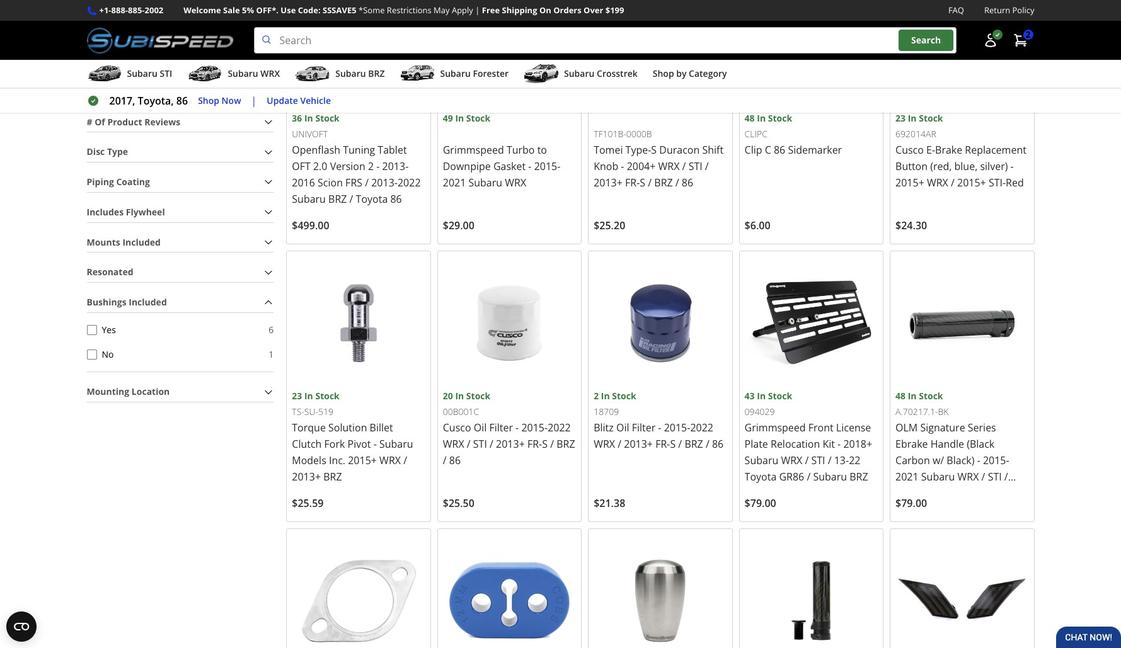Task type: vqa. For each thing, say whether or not it's contained in the screenshot.


Task type: locate. For each thing, give the bounding box(es) containing it.
stock inside 20 in stock 00b001c cusco oil filter - 2015-2022 wrx / sti / 2013+ fr-s / brz / 86
[[467, 390, 491, 402]]

$25.59
[[292, 497, 324, 511]]

in inside 48 in stock a.70217.1-bk olm signature series ebrake handle (black carbon w/ black) - 2015- 2021 subaru wrx / sti / 2013-2021 scion fr-s / subaru brz / toyota 86 / 2014-2018 forester / 2013- 2017 crosstrek
[[908, 390, 917, 402]]

1 vertical spatial 23
[[292, 390, 302, 402]]

1 horizontal spatial 2022
[[548, 421, 571, 435]]

(black
[[967, 438, 995, 452]]

| left free
[[476, 4, 480, 16]]

forester left a subaru crosstrek thumbnail image
[[473, 68, 509, 80]]

included
[[123, 236, 161, 248], [129, 296, 167, 308]]

oft
[[292, 159, 311, 173]]

grimmspeed aftermarket oe style axle back gasket - universal image
[[292, 535, 425, 649]]

86 inside 20 in stock 00b001c cusco oil filter - 2015-2022 wrx / sti / 2013+ fr-s / brz / 86
[[449, 454, 461, 468]]

wrx down duracon
[[659, 159, 680, 173]]

tomei
[[594, 143, 623, 157]]

toyota left 'gr86'
[[745, 471, 777, 484]]

2 inside 2 in stock 18709 blitz oil filter - 2015-2022 wrx / 2013+ fr-s / brz / 86
[[594, 390, 599, 402]]

turbo
[[507, 143, 535, 157]]

48 for clip c 86 sidemarker
[[745, 112, 755, 124]]

36
[[292, 112, 302, 124]]

0 horizontal spatial 48
[[745, 112, 755, 124]]

2 horizontal spatial 2022
[[691, 421, 714, 435]]

0 horizontal spatial cusco
[[443, 421, 471, 435]]

0 vertical spatial cusco
[[896, 143, 924, 157]]

stock inside 48 in stock a.70217.1-bk olm signature series ebrake handle (black carbon w/ black) - 2015- 2021 subaru wrx / sti / 2013-2021 scion fr-s / subaru brz / toyota 86 / 2014-2018 forester / 2013- 2017 crosstrek
[[919, 390, 944, 402]]

1 filter from the left
[[490, 421, 513, 435]]

1 horizontal spatial 2021
[[896, 471, 919, 484]]

stock inside 23 in stock ts-su-519 torque solution billet clutch fork pivot - subaru models inc. 2015+ wrx / 2013+ brz
[[316, 390, 340, 402]]

$29.00
[[443, 219, 475, 233]]

2015- inside 2 in stock 18709 blitz oil filter - 2015-2022 wrx / 2013+ fr-s / brz / 86
[[664, 421, 691, 435]]

2022 inside 2 in stock 18709 blitz oil filter - 2015-2022 wrx / 2013+ fr-s / brz / 86
[[691, 421, 714, 435]]

1 vertical spatial forester
[[948, 520, 987, 534]]

1 vertical spatial 48
[[896, 390, 906, 402]]

button image
[[983, 33, 998, 48]]

wrx up update
[[261, 68, 280, 80]]

48 up clipc
[[745, 112, 755, 124]]

subaru sti
[[127, 68, 172, 80]]

red
[[1006, 176, 1024, 190]]

1 vertical spatial 2
[[368, 159, 374, 173]]

toyota inside 36 in stock univoft openflash tuning tablet oft 2.0 version 2 - 2013- 2016 scion frs / 2013-2022 subaru brz / toyota 86
[[356, 192, 388, 206]]

ebrake
[[896, 438, 929, 452]]

cusco inside 20 in stock 00b001c cusco oil filter - 2015-2022 wrx / sti / 2013+ fr-s / brz / 86
[[443, 421, 471, 435]]

included down flywheel
[[123, 236, 161, 248]]

0 vertical spatial 2021
[[443, 176, 466, 190]]

morimoto xb led sidemarker lights - 2013-2021 frs / brz / 86 image
[[896, 535, 1029, 649]]

toyota down black)
[[960, 503, 992, 517]]

2021 up 2018
[[922, 487, 945, 501]]

in for clip c 86 sidemarker
[[757, 112, 766, 124]]

0 vertical spatial included
[[123, 236, 161, 248]]

1 vertical spatial shop
[[198, 94, 219, 106]]

grimmspeed up downpipe
[[443, 143, 504, 157]]

in up the 692014ar
[[908, 112, 917, 124]]

openflash tuning tablet oft 2.0 version 2 - 2013-2016 scion frs / 2013-2022 subaru brz / toyota 86 image
[[292, 0, 425, 111]]

stock up 094029 on the right of page
[[768, 390, 793, 402]]

toyota down frs
[[356, 192, 388, 206]]

in for cusco e-brake replacement button (red, blue, silver) - 2015+ wrx / 2015+ sti-red
[[908, 112, 917, 124]]

in for cusco oil filter - 2015-2022 wrx / sti / 2013+ fr-s / brz / 86
[[455, 390, 464, 402]]

2022
[[398, 176, 421, 190], [548, 421, 571, 435], [691, 421, 714, 435]]

2 up 18709 on the right bottom of page
[[594, 390, 599, 402]]

sti inside dropdown button
[[160, 68, 172, 80]]

stock up c at the right top of page
[[768, 112, 793, 124]]

1 oil from the left
[[474, 421, 487, 435]]

wrx down billet
[[380, 454, 401, 468]]

*some restrictions may apply | free shipping on orders over $199
[[359, 4, 625, 16]]

$79.00 up 2014-
[[896, 497, 928, 511]]

coating
[[116, 176, 150, 188]]

0 horizontal spatial crosstrek
[[597, 68, 638, 80]]

23 inside 23 in stock 692014ar cusco e-brake replacement button (red, blue, silver) - 2015+ wrx / 2015+ sti-red
[[896, 112, 906, 124]]

wrx down blitz
[[594, 438, 615, 452]]

forester
[[473, 68, 509, 80], [948, 520, 987, 534]]

wrx inside 23 in stock ts-su-519 torque solution billet clutch fork pivot - subaru models inc. 2015+ wrx / 2013+ brz
[[380, 454, 401, 468]]

tf101b-
[[594, 128, 627, 140]]

in inside 2 in stock 18709 blitz oil filter - 2015-2022 wrx / 2013+ fr-s / brz / 86
[[601, 390, 610, 402]]

in inside '43 in stock 094029 grimmspeed front license plate relocation kit - 2018+ subaru wrx / sti / 13-22 toyota gr86 / subaru brz'
[[757, 390, 766, 402]]

0 vertical spatial 2
[[1026, 29, 1031, 41]]

2 inside button
[[1026, 29, 1031, 41]]

a subaru wrx thumbnail image image
[[188, 64, 223, 83]]

sti down kit at the bottom
[[812, 454, 826, 468]]

48 in stock clipc clip c 86 sidemarker
[[745, 112, 843, 157]]

2 filter from the left
[[632, 421, 656, 435]]

subaru down 2016
[[292, 192, 326, 206]]

shop now link
[[198, 94, 241, 108]]

0 vertical spatial 48
[[745, 112, 755, 124]]

tomei type-s duracon shift knob - 2004+ wrx / sti / 2013+ fr-s / brz / 86
[[594, 143, 724, 190]]

cusco inside 23 in stock 692014ar cusco e-brake replacement button (red, blue, silver) - 2015+ wrx / 2015+ sti-red
[[896, 143, 924, 157]]

1 horizontal spatial filter
[[632, 421, 656, 435]]

0 horizontal spatial forester
[[473, 68, 509, 80]]

oil for 2013+
[[617, 421, 630, 435]]

2 vertical spatial 2
[[594, 390, 599, 402]]

20 in stock 00b001c cusco oil filter - 2015-2022 wrx / sti / 2013+ fr-s / brz / 86
[[443, 390, 575, 468]]

$21.38
[[594, 497, 626, 511]]

0 vertical spatial 23
[[896, 112, 906, 124]]

23 in stock 692014ar cusco e-brake replacement button (red, blue, silver) - 2015+ wrx / 2015+ sti-red
[[896, 112, 1027, 190]]

wrx up 'gr86'
[[781, 454, 803, 468]]

shop left now
[[198, 94, 219, 106]]

disc type button
[[87, 143, 274, 162]]

1 $79.00 from the left
[[745, 497, 777, 511]]

oil inside 2 in stock 18709 blitz oil filter - 2015-2022 wrx / 2013+ fr-s / brz / 86
[[617, 421, 630, 435]]

scion inside 36 in stock univoft openflash tuning tablet oft 2.0 version 2 - 2013- 2016 scion frs / 2013-2022 subaru brz / toyota 86
[[318, 176, 343, 190]]

2021 inside grimmspeed turbo to downpipe gasket - 2015- 2021 subaru wrx
[[443, 176, 466, 190]]

grimmspeed front license plate relocation kit - 2018+ subaru wrx / sti / 13-22 toyota gr86 / subaru brz image
[[745, 256, 878, 390]]

cusco down 00b001c
[[443, 421, 471, 435]]

2013+
[[594, 176, 623, 190], [496, 438, 525, 452], [624, 438, 653, 452], [292, 471, 321, 484]]

48 up a.70217.1-
[[896, 390, 906, 402]]

oil down 00b001c
[[474, 421, 487, 435]]

cusco for cusco e-brake replacement button (red, blue, silver) - 2015+ wrx / 2015+ sti-red
[[896, 143, 924, 157]]

shop for shop now
[[198, 94, 219, 106]]

2015+ for cusco e-brake replacement button (red, blue, silver) - 2015+ wrx / 2015+ sti-red
[[958, 176, 987, 190]]

cusco oil filter - 2015-2022 wrx / sti / 2013+ fr-s / brz / 86 image
[[443, 256, 576, 390]]

23 inside 23 in stock ts-su-519 torque solution billet clutch fork pivot - subaru models inc. 2015+ wrx / 2013+ brz
[[292, 390, 302, 402]]

silver)
[[981, 159, 1008, 173]]

Yes button
[[87, 325, 97, 336]]

gasket
[[494, 159, 526, 173]]

2015+ down 'button' at the top right
[[896, 176, 925, 190]]

- inside 20 in stock 00b001c cusco oil filter - 2015-2022 wrx / sti / 2013+ fr-s / brz / 86
[[516, 421, 519, 435]]

scion down "2.0"
[[318, 176, 343, 190]]

0 horizontal spatial |
[[251, 94, 257, 108]]

$6.00
[[745, 219, 771, 233]]

openflash
[[292, 143, 341, 157]]

in inside 36 in stock univoft openflash tuning tablet oft 2.0 version 2 - 2013- 2016 scion frs / 2013-2022 subaru brz / toyota 86
[[305, 112, 313, 124]]

2 $79.00 from the left
[[896, 497, 928, 511]]

1 horizontal spatial |
[[476, 4, 480, 16]]

$25.20
[[594, 219, 626, 233]]

piping
[[87, 176, 114, 188]]

1 vertical spatial |
[[251, 94, 257, 108]]

wrx down gasket at the left of the page
[[505, 176, 527, 190]]

subaru up 2014-
[[896, 503, 930, 517]]

wrx down 00b001c
[[443, 438, 464, 452]]

subaru down downpipe
[[469, 176, 503, 190]]

$199
[[606, 4, 625, 16]]

wrx
[[261, 68, 280, 80], [659, 159, 680, 173], [505, 176, 527, 190], [927, 176, 949, 190], [443, 438, 464, 452], [594, 438, 615, 452], [380, 454, 401, 468], [781, 454, 803, 468], [958, 471, 980, 484]]

49
[[443, 112, 453, 124]]

cusco for cusco oil filter - 2015-2022 wrx / sti / 2013+ fr-s / brz / 86
[[443, 421, 471, 435]]

subaru right a subaru crosstrek thumbnail image
[[564, 68, 595, 80]]

0 vertical spatial toyota
[[356, 192, 388, 206]]

1 horizontal spatial forester
[[948, 520, 987, 534]]

2015- inside 20 in stock 00b001c cusco oil filter - 2015-2022 wrx / sti / 2013+ fr-s / brz / 86
[[522, 421, 548, 435]]

scion inside 48 in stock a.70217.1-bk olm signature series ebrake handle (black carbon w/ black) - 2015- 2021 subaru wrx / sti / 2013-2021 scion fr-s / subaru brz / toyota 86 / 2014-2018 forester / 2013- 2017 crosstrek
[[948, 487, 973, 501]]

1 horizontal spatial scion
[[948, 487, 973, 501]]

2 horizontal spatial 2015+
[[958, 176, 987, 190]]

stock inside '43 in stock 094029 grimmspeed front license plate relocation kit - 2018+ subaru wrx / sti / 13-22 toyota gr86 / subaru brz'
[[768, 390, 793, 402]]

grimmspeed
[[443, 143, 504, 157], [745, 421, 806, 435]]

0 vertical spatial shop
[[653, 68, 674, 80]]

crosstrek down search input field on the top of the page
[[597, 68, 638, 80]]

2 down policy
[[1026, 29, 1031, 41]]

included right bushings
[[129, 296, 167, 308]]

in right 43
[[757, 390, 766, 402]]

scion down black)
[[948, 487, 973, 501]]

48 inside 48 in stock a.70217.1-bk olm signature series ebrake handle (black carbon w/ black) - 2015- 2021 subaru wrx / sti / 2013-2021 scion fr-s / subaru brz / toyota 86 / 2014-2018 forester / 2013- 2017 crosstrek
[[896, 390, 906, 402]]

0 horizontal spatial 2022
[[398, 176, 421, 190]]

1 horizontal spatial 2
[[594, 390, 599, 402]]

0 horizontal spatial filter
[[490, 421, 513, 435]]

0 horizontal spatial 2015+
[[348, 454, 377, 468]]

filter inside 20 in stock 00b001c cusco oil filter - 2015-2022 wrx / sti / 2013+ fr-s / brz / 86
[[490, 421, 513, 435]]

$79.00 for grimmspeed front license plate relocation kit - 2018+ subaru wrx / sti / 13-22 toyota gr86 / subaru brz
[[745, 497, 777, 511]]

2015+ down blue,
[[958, 176, 987, 190]]

692014ar
[[896, 128, 937, 140]]

faq link
[[949, 4, 965, 17]]

$79.00 for olm signature series ebrake handle (black carbon w/ black) - 2015- 2021 subaru wrx / sti / 2013-2021 scion fr-s / subaru brz / toyota 86 / 2014-2018 forester / 2013- 2017 crosstrek
[[896, 497, 928, 511]]

cusco up 'button' at the top right
[[896, 143, 924, 157]]

1 horizontal spatial cusco
[[896, 143, 924, 157]]

2 vertical spatial toyota
[[960, 503, 992, 517]]

a.70217.1-
[[896, 406, 939, 418]]

0 vertical spatial scion
[[318, 176, 343, 190]]

1 horizontal spatial 23
[[896, 112, 906, 124]]

brz inside 20 in stock 00b001c cusco oil filter - 2015-2022 wrx / sti / 2013+ fr-s / brz / 86
[[557, 438, 575, 452]]

0 horizontal spatial shop
[[198, 94, 219, 106]]

stock up the 692014ar
[[919, 112, 944, 124]]

1 horizontal spatial $79.00
[[896, 497, 928, 511]]

a subaru crosstrek thumbnail image image
[[524, 64, 559, 83]]

0 vertical spatial crosstrek
[[597, 68, 638, 80]]

open widget image
[[6, 612, 37, 643]]

includes flywheel
[[87, 206, 165, 218]]

0 vertical spatial grimmspeed
[[443, 143, 504, 157]]

- inside tomei type-s duracon shift knob - 2004+ wrx / sti / 2013+ fr-s / brz / 86
[[621, 159, 625, 173]]

sti-
[[989, 176, 1006, 190]]

subaru down billet
[[380, 438, 413, 452]]

1 vertical spatial included
[[129, 296, 167, 308]]

oil
[[474, 421, 487, 435], [617, 421, 630, 435]]

2021 down carbon in the right bottom of the page
[[896, 471, 919, 484]]

1 horizontal spatial shop
[[653, 68, 674, 80]]

toyota inside '43 in stock 094029 grimmspeed front license plate relocation kit - 2018+ subaru wrx / sti / 13-22 toyota gr86 / subaru brz'
[[745, 471, 777, 484]]

wrx down black)
[[958, 471, 980, 484]]

in up clipc
[[757, 112, 766, 124]]

update vehicle
[[267, 94, 331, 106]]

stock inside 36 in stock univoft openflash tuning tablet oft 2.0 version 2 - 2013- 2016 scion frs / 2013-2022 subaru brz / toyota 86
[[316, 112, 340, 124]]

stock down vehicle at top
[[316, 112, 340, 124]]

olm signature series ebrake handle (black carbon w/ black) - 2015-2021 subaru wrx / sti / 2013-2021 scion fr-s / subaru brz / toyota 86 / 2014-2018 forester / 2013-2017 crosstrek image
[[896, 256, 1029, 390]]

1 vertical spatial cusco
[[443, 421, 471, 435]]

a subaru forester thumbnail image image
[[400, 64, 435, 83]]

1 horizontal spatial oil
[[617, 421, 630, 435]]

23 up the 692014ar
[[896, 112, 906, 124]]

sti down duracon
[[689, 159, 703, 173]]

off*.
[[256, 4, 279, 16]]

23 for su-
[[292, 390, 302, 402]]

1 horizontal spatial grimmspeed
[[745, 421, 806, 435]]

over
[[584, 4, 604, 16]]

s inside 2 in stock 18709 blitz oil filter - 2015-2022 wrx / 2013+ fr-s / brz / 86
[[671, 438, 676, 452]]

toyota
[[356, 192, 388, 206], [745, 471, 777, 484], [960, 503, 992, 517]]

tf101b-0000b
[[594, 128, 652, 140]]

sti down 00b001c
[[473, 438, 487, 452]]

stock for openflash tuning tablet oft 2.0 version 2 - 2013- 2016 scion frs / 2013-2022 subaru brz / toyota 86
[[316, 112, 340, 124]]

|
[[476, 4, 480, 16], [251, 94, 257, 108]]

brz
[[368, 68, 385, 80], [655, 176, 673, 190], [329, 192, 347, 206], [557, 438, 575, 452], [685, 438, 704, 452], [324, 471, 342, 484], [850, 471, 869, 484], [932, 503, 951, 517]]

0 vertical spatial forester
[[473, 68, 509, 80]]

fr- inside 2 in stock 18709 blitz oil filter - 2015-2022 wrx / 2013+ fr-s / brz / 86
[[656, 438, 671, 452]]

0 horizontal spatial 2
[[368, 159, 374, 173]]

to
[[538, 143, 547, 157]]

sti up toyota,
[[160, 68, 172, 80]]

2015+ inside 23 in stock ts-su-519 torque solution billet clutch fork pivot - subaru models inc. 2015+ wrx / 2013+ brz
[[348, 454, 377, 468]]

now
[[222, 94, 241, 106]]

2 down tuning
[[368, 159, 374, 173]]

in right 20
[[455, 390, 464, 402]]

in up su-
[[305, 390, 313, 402]]

23
[[896, 112, 906, 124], [292, 390, 302, 402]]

crosstrek down 2018
[[922, 536, 967, 550]]

search button
[[899, 30, 954, 51]]

2017,
[[109, 94, 135, 108]]

in inside 23 in stock ts-su-519 torque solution billet clutch fork pivot - subaru models inc. 2015+ wrx / 2013+ brz
[[305, 390, 313, 402]]

2022 for blitz oil filter - 2015-2022 wrx / 2013+ fr-s / brz / 86
[[691, 421, 714, 435]]

stock up 18709 on the right bottom of page
[[612, 390, 637, 402]]

in up a.70217.1-
[[908, 390, 917, 402]]

grimmspeed down 094029 on the right of page
[[745, 421, 806, 435]]

shop for shop by category
[[653, 68, 674, 80]]

2013-
[[382, 159, 409, 173], [372, 176, 398, 190], [896, 487, 922, 501], [996, 520, 1023, 534]]

clip c 86 sidemarker image
[[745, 0, 878, 111]]

1 vertical spatial scion
[[948, 487, 973, 501]]

No button
[[87, 350, 97, 360]]

wrx inside tomei type-s duracon shift knob - 2004+ wrx / sti / 2013+ fr-s / brz / 86
[[659, 159, 680, 173]]

1 vertical spatial grimmspeed
[[745, 421, 806, 435]]

2022 inside 36 in stock univoft openflash tuning tablet oft 2.0 version 2 - 2013- 2016 scion frs / 2013-2022 subaru brz / toyota 86
[[398, 176, 421, 190]]

stock inside "48 in stock clipc clip c 86 sidemarker"
[[768, 112, 793, 124]]

in right 36
[[305, 112, 313, 124]]

0 horizontal spatial toyota
[[356, 192, 388, 206]]

86 inside 48 in stock a.70217.1-bk olm signature series ebrake handle (black carbon w/ black) - 2015- 2021 subaru wrx / sti / 2013-2021 scion fr-s / subaru brz / toyota 86 / 2014-2018 forester / 2013- 2017 crosstrek
[[994, 503, 1006, 517]]

0 horizontal spatial 2021
[[443, 176, 466, 190]]

cusco e-brake replacement button (red, blue, silver) - 2015+ wrx / 2015+ sti-red image
[[896, 0, 1029, 111]]

| right now
[[251, 94, 257, 108]]

type-
[[626, 143, 652, 157]]

relocation
[[771, 438, 821, 452]]

2014-
[[896, 520, 922, 534]]

48 in stock a.70217.1-bk olm signature series ebrake handle (black carbon w/ black) - 2015- 2021 subaru wrx / sti / 2013-2021 scion fr-s / subaru brz / toyota 86 / 2014-2018 forester / 2013- 2017 crosstrek
[[896, 390, 1023, 550]]

subaru inside dropdown button
[[228, 68, 258, 80]]

shop inside dropdown button
[[653, 68, 674, 80]]

sti down (black
[[988, 471, 1002, 484]]

forester right 2018
[[948, 520, 987, 534]]

2
[[1026, 29, 1031, 41], [368, 159, 374, 173], [594, 390, 599, 402]]

disc
[[87, 146, 105, 158]]

sidemarker
[[788, 143, 843, 157]]

stock for olm signature series ebrake handle (black carbon w/ black) - 2015- 2021 subaru wrx / sti / 2013-2021 scion fr-s / subaru brz / toyota 86 / 2014-2018 forester / 2013- 2017 crosstrek
[[919, 390, 944, 402]]

brz inside 2 in stock 18709 blitz oil filter - 2015-2022 wrx / 2013+ fr-s / brz / 86
[[685, 438, 704, 452]]

2022 inside 20 in stock 00b001c cusco oil filter - 2015-2022 wrx / sti / 2013+ fr-s / brz / 86
[[548, 421, 571, 435]]

2022 for cusco oil filter - 2015-2022 wrx / sti / 2013+ fr-s / brz / 86
[[548, 421, 571, 435]]

48 for olm signature series ebrake handle (black carbon w/ black) - 2015- 2021 subaru wrx / sti / 2013-2021 scion fr-s / subaru brz / toyota 86 / 2014-2018 forester / 2013- 2017 crosstrek
[[896, 390, 906, 402]]

0 horizontal spatial $79.00
[[745, 497, 777, 511]]

filter for fr-
[[632, 421, 656, 435]]

shop left by
[[653, 68, 674, 80]]

oil inside 20 in stock 00b001c cusco oil filter - 2015-2022 wrx / sti / 2013+ fr-s / brz / 86
[[474, 421, 487, 435]]

s inside 48 in stock a.70217.1-bk olm signature series ebrake handle (black carbon w/ black) - 2015- 2021 subaru wrx / sti / 2013-2021 scion fr-s / subaru brz / toyota 86 / 2014-2018 forester / 2013- 2017 crosstrek
[[991, 487, 996, 501]]

23 up ts-
[[292, 390, 302, 402]]

use
[[281, 4, 296, 16]]

in inside "48 in stock clipc clip c 86 sidemarker"
[[757, 112, 766, 124]]

subaru crosstrek
[[564, 68, 638, 80]]

2.0
[[313, 159, 328, 173]]

2 button
[[1007, 28, 1035, 53]]

wrx down (red,
[[927, 176, 949, 190]]

included for bushings included
[[129, 296, 167, 308]]

stock up 00b001c
[[467, 390, 491, 402]]

subaru inside 23 in stock ts-su-519 torque solution billet clutch fork pivot - subaru models inc. 2015+ wrx / 2013+ brz
[[380, 438, 413, 452]]

in inside 23 in stock 692014ar cusco e-brake replacement button (red, blue, silver) - 2015+ wrx / 2015+ sti-red
[[908, 112, 917, 124]]

stock up "bk"
[[919, 390, 944, 402]]

wrx inside grimmspeed turbo to downpipe gasket - 2015- 2021 subaru wrx
[[505, 176, 527, 190]]

brz inside 48 in stock a.70217.1-bk olm signature series ebrake handle (black carbon w/ black) - 2015- 2021 subaru wrx / sti / 2013-2021 scion fr-s / subaru brz / toyota 86 / 2014-2018 forester / 2013- 2017 crosstrek
[[932, 503, 951, 517]]

/
[[683, 159, 686, 173], [705, 159, 709, 173], [365, 176, 369, 190], [648, 176, 652, 190], [676, 176, 680, 190], [951, 176, 955, 190], [350, 192, 353, 206], [467, 438, 471, 452], [490, 438, 494, 452], [551, 438, 554, 452], [618, 438, 622, 452], [679, 438, 682, 452], [706, 438, 710, 452], [404, 454, 407, 468], [443, 454, 447, 468], [805, 454, 809, 468], [828, 454, 832, 468], [807, 471, 811, 484], [982, 471, 986, 484], [1005, 471, 1009, 484], [999, 487, 1002, 501], [954, 503, 957, 517], [1009, 503, 1012, 517], [990, 520, 994, 534]]

1 horizontal spatial 48
[[896, 390, 906, 402]]

1 horizontal spatial crosstrek
[[922, 536, 967, 550]]

subaru up now
[[228, 68, 258, 80]]

subaru
[[127, 68, 158, 80], [228, 68, 258, 80], [336, 68, 366, 80], [440, 68, 471, 80], [564, 68, 595, 80], [469, 176, 503, 190], [292, 192, 326, 206], [380, 438, 413, 452], [745, 454, 779, 468], [814, 471, 847, 484], [922, 471, 956, 484], [896, 503, 930, 517]]

1 vertical spatial crosstrek
[[922, 536, 967, 550]]

1 vertical spatial toyota
[[745, 471, 777, 484]]

s inside 20 in stock 00b001c cusco oil filter - 2015-2022 wrx / sti / 2013+ fr-s / brz / 86
[[542, 438, 548, 452]]

$79.00 down "plate"
[[745, 497, 777, 511]]

fr- inside tomei type-s duracon shift knob - 2004+ wrx / sti / 2013+ fr-s / brz / 86
[[626, 176, 640, 190]]

inc.
[[329, 454, 346, 468]]

frs
[[346, 176, 363, 190]]

crosstrek inside 48 in stock a.70217.1-bk olm signature series ebrake handle (black carbon w/ black) - 2015- 2021 subaru wrx / sti / 2013-2021 scion fr-s / subaru brz / toyota 86 / 2014-2018 forester / 2013- 2017 crosstrek
[[922, 536, 967, 550]]

0 horizontal spatial scion
[[318, 176, 343, 190]]

1 horizontal spatial toyota
[[745, 471, 777, 484]]

2004+
[[627, 159, 656, 173]]

0 horizontal spatial 23
[[292, 390, 302, 402]]

2016
[[292, 176, 315, 190]]

brz inside dropdown button
[[368, 68, 385, 80]]

stock inside 2 in stock 18709 blitz oil filter - 2015-2022 wrx / 2013+ fr-s / brz / 86
[[612, 390, 637, 402]]

2021 down downpipe
[[443, 176, 466, 190]]

stock inside 23 in stock 692014ar cusco e-brake replacement button (red, blue, silver) - 2015+ wrx / 2015+ sti-red
[[919, 112, 944, 124]]

piping coating button
[[87, 173, 274, 192]]

0 horizontal spatial grimmspeed
[[443, 143, 504, 157]]

grimmspeed inside '43 in stock 094029 grimmspeed front license plate relocation kit - 2018+ subaru wrx / sti / 13-22 toyota gr86 / subaru brz'
[[745, 421, 806, 435]]

type
[[107, 146, 128, 158]]

oil right blitz
[[617, 421, 630, 435]]

2015+ down pivot on the left of the page
[[348, 454, 377, 468]]

filter inside 2 in stock 18709 blitz oil filter - 2015-2022 wrx / 2013+ fr-s / brz / 86
[[632, 421, 656, 435]]

w/
[[933, 454, 945, 468]]

shop
[[653, 68, 674, 80], [198, 94, 219, 106]]

2 horizontal spatial 2
[[1026, 29, 1031, 41]]

2 vertical spatial 2021
[[922, 487, 945, 501]]

stock up 519
[[316, 390, 340, 402]]

orders
[[554, 4, 582, 16]]

c
[[765, 143, 772, 157]]

bushings included button
[[87, 293, 274, 313]]

2 oil from the left
[[617, 421, 630, 435]]

stock for torque solution billet clutch fork pivot - subaru models inc. 2015+ wrx / 2013+ brz
[[316, 390, 340, 402]]

in up 18709 on the right bottom of page
[[601, 390, 610, 402]]

0 horizontal spatial oil
[[474, 421, 487, 435]]

48 inside "48 in stock clipc clip c 86 sidemarker"
[[745, 112, 755, 124]]

2 horizontal spatial toyota
[[960, 503, 992, 517]]

stock
[[316, 112, 340, 124], [467, 112, 491, 124], [768, 112, 793, 124], [919, 112, 944, 124], [316, 390, 340, 402], [467, 390, 491, 402], [612, 390, 637, 402], [768, 390, 793, 402], [919, 390, 944, 402]]



Task type: describe. For each thing, give the bounding box(es) containing it.
wrx inside 48 in stock a.70217.1-bk olm signature series ebrake handle (black carbon w/ black) - 2015- 2021 subaru wrx / sti / 2013-2021 scion fr-s / subaru brz / toyota 86 / 2014-2018 forester / 2013- 2017 crosstrek
[[958, 471, 980, 484]]

- inside 48 in stock a.70217.1-bk olm signature series ebrake handle (black carbon w/ black) - 2015- 2021 subaru wrx / sti / 2013-2021 scion fr-s / subaru brz / toyota 86 / 2014-2018 forester / 2013- 2017 crosstrek
[[978, 454, 981, 468]]

clip
[[745, 143, 763, 157]]

2015+ for torque solution billet clutch fork pivot - subaru models inc. 2015+ wrx / 2013+ brz
[[348, 454, 377, 468]]

sti inside 48 in stock a.70217.1-bk olm signature series ebrake handle (black carbon w/ black) - 2015- 2021 subaru wrx / sti / 2013-2021 scion fr-s / subaru brz / toyota 86 / 2014-2018 forester / 2013- 2017 crosstrek
[[988, 471, 1002, 484]]

duracon
[[660, 143, 700, 157]]

blitz
[[594, 421, 614, 435]]

piping coating
[[87, 176, 150, 188]]

torque
[[292, 421, 326, 435]]

a subaru brz thumbnail image image
[[295, 64, 331, 83]]

in for grimmspeed front license plate relocation kit - 2018+ subaru wrx / sti / 13-22 toyota gr86 / subaru brz
[[757, 390, 766, 402]]

may
[[434, 4, 450, 16]]

subaru right a subaru brz thumbnail image
[[336, 68, 366, 80]]

2013+ inside 2 in stock 18709 blitz oil filter - 2015-2022 wrx / 2013+ fr-s / brz / 86
[[624, 438, 653, 452]]

shift
[[703, 143, 724, 157]]

includes
[[87, 206, 124, 218]]

shipping
[[502, 4, 538, 16]]

update vehicle button
[[267, 94, 331, 108]]

1 horizontal spatial 2015+
[[896, 176, 925, 190]]

2015- inside 48 in stock a.70217.1-bk olm signature series ebrake handle (black carbon w/ black) - 2015- 2021 subaru wrx / sti / 2013-2021 scion fr-s / subaru brz / toyota 86 / 2014-2018 forester / 2013- 2017 crosstrek
[[984, 454, 1010, 468]]

welcome
[[184, 4, 221, 16]]

in for blitz oil filter - 2015-2022 wrx / 2013+ fr-s / brz / 86
[[601, 390, 610, 402]]

resonated
[[87, 266, 133, 278]]

shop now
[[198, 94, 241, 106]]

a subaru sti thumbnail image image
[[87, 64, 122, 83]]

subaru inside grimmspeed turbo to downpipe gasket - 2015- 2021 subaru wrx
[[469, 176, 503, 190]]

13-
[[835, 454, 849, 468]]

subaru brz button
[[295, 63, 385, 88]]

in right 49
[[455, 112, 464, 124]]

apply
[[452, 4, 473, 16]]

subaru crosstrek button
[[524, 63, 638, 88]]

- inside 23 in stock ts-su-519 torque solution billet clutch fork pivot - subaru models inc. 2015+ wrx / 2013+ brz
[[374, 438, 377, 452]]

stock for clip c 86 sidemarker
[[768, 112, 793, 124]]

search
[[912, 34, 942, 46]]

in for olm signature series ebrake handle (black carbon w/ black) - 2015- 2021 subaru wrx / sti / 2013-2021 scion fr-s / subaru brz / toyota 86 / 2014-2018 forester / 2013- 2017 crosstrek
[[908, 390, 917, 402]]

su-
[[304, 406, 318, 418]]

carbon
[[896, 454, 931, 468]]

return policy link
[[985, 4, 1035, 17]]

2013+ inside 23 in stock ts-su-519 torque solution billet clutch fork pivot - subaru models inc. 2015+ wrx / 2013+ brz
[[292, 471, 321, 484]]

stock for cusco e-brake replacement button (red, blue, silver) - 2015+ wrx / 2015+ sti-red
[[919, 112, 944, 124]]

univoft
[[292, 128, 328, 140]]

billet
[[370, 421, 393, 435]]

handle
[[931, 438, 965, 452]]

location
[[132, 386, 170, 398]]

sti inside 20 in stock 00b001c cusco oil filter - 2015-2022 wrx / sti / 2013+ fr-s / brz / 86
[[473, 438, 487, 452]]

0 vertical spatial |
[[476, 4, 480, 16]]

return policy
[[985, 4, 1035, 16]]

sti inside '43 in stock 094029 grimmspeed front license plate relocation kit - 2018+ subaru wrx / sti / 13-22 toyota gr86 / subaru brz'
[[812, 454, 826, 468]]

pivot
[[348, 438, 371, 452]]

0000b
[[627, 128, 652, 140]]

subaru inside 36 in stock univoft openflash tuning tablet oft 2.0 version 2 - 2013- 2016 scion frs / 2013-2022 subaru brz / toyota 86
[[292, 192, 326, 206]]

by
[[677, 68, 687, 80]]

version
[[330, 159, 366, 173]]

22
[[849, 454, 861, 468]]

wrx inside 20 in stock 00b001c cusco oil filter - 2015-2022 wrx / sti / 2013+ fr-s / brz / 86
[[443, 438, 464, 452]]

shop by category button
[[653, 63, 727, 88]]

olm satin series carbon ebrake handle w/ black button - 2015-2021 subaru wrx / sti / 2013-2021 scion fr-s / subaru brz / toyota 86 / 2014-2018 forester / 2013-2017 crosstrek image
[[745, 535, 878, 649]]

2002
[[145, 4, 163, 16]]

2 horizontal spatial 2021
[[922, 487, 945, 501]]

code:
[[298, 4, 321, 16]]

- inside 36 in stock univoft openflash tuning tablet oft 2.0 version 2 - 2013- 2016 scion frs / 2013-2022 subaru brz / toyota 86
[[377, 159, 380, 173]]

*some
[[359, 4, 385, 16]]

gr86
[[780, 471, 805, 484]]

2018
[[922, 520, 945, 534]]

included for mounts included
[[123, 236, 161, 248]]

86 inside 2 in stock 18709 blitz oil filter - 2015-2022 wrx / 2013+ fr-s / brz / 86
[[712, 438, 724, 452]]

2 in stock 18709 blitz oil filter - 2015-2022 wrx / 2013+ fr-s / brz / 86
[[594, 390, 724, 452]]

20
[[443, 390, 453, 402]]

search input field
[[254, 27, 957, 54]]

cobb urethane exhaust hangers - 2015+ wrx / 2015+ sti / 2013+ fr-s / brz image
[[443, 535, 576, 649]]

stock right 49
[[467, 112, 491, 124]]

faq
[[949, 4, 965, 16]]

/ inside 23 in stock 692014ar cusco e-brake replacement button (red, blue, silver) - 2015+ wrx / 2015+ sti-red
[[951, 176, 955, 190]]

wrx inside dropdown button
[[261, 68, 280, 80]]

tablet
[[378, 143, 407, 157]]

restrictions
[[387, 4, 432, 16]]

models
[[292, 454, 326, 468]]

23 for cusco
[[896, 112, 906, 124]]

18709
[[594, 406, 619, 418]]

includes flywheel button
[[87, 203, 274, 222]]

mounts included
[[87, 236, 161, 248]]

forester inside 48 in stock a.70217.1-bk olm signature series ebrake handle (black carbon w/ black) - 2015- 2021 subaru wrx / sti / 2013-2021 scion fr-s / subaru brz / toyota 86 / 2014-2018 forester / 2013- 2017 crosstrek
[[948, 520, 987, 534]]

(red,
[[931, 159, 952, 173]]

43
[[745, 390, 755, 402]]

sti inside tomei type-s duracon shift knob - 2004+ wrx / sti / 2013+ fr-s / brz / 86
[[689, 159, 703, 173]]

welcome sale 5% off*. use code: sssave5
[[184, 4, 357, 16]]

brz inside tomei type-s duracon shift knob - 2004+ wrx / sti / 2013+ fr-s / brz / 86
[[655, 176, 673, 190]]

grimmspeed turbo to downpipe gasket - 2015- 2021 subaru wrx
[[443, 143, 561, 190]]

- inside '43 in stock 094029 grimmspeed front license plate relocation kit - 2018+ subaru wrx / sti / 13-22 toyota gr86 / subaru brz'
[[838, 438, 841, 452]]

stock for grimmspeed front license plate relocation kit - 2018+ subaru wrx / sti / 13-22 toyota gr86 / subaru brz
[[768, 390, 793, 402]]

in for openflash tuning tablet oft 2.0 version 2 - 2013- 2016 scion frs / 2013-2022 subaru brz / toyota 86
[[305, 112, 313, 124]]

subaru wrx
[[228, 68, 280, 80]]

bushings
[[87, 296, 126, 308]]

update
[[267, 94, 298, 106]]

wrx inside 2 in stock 18709 blitz oil filter - 2015-2022 wrx / 2013+ fr-s / brz / 86
[[594, 438, 615, 452]]

- inside 2 in stock 18709 blitz oil filter - 2015-2022 wrx / 2013+ fr-s / brz / 86
[[659, 421, 662, 435]]

- inside 23 in stock 692014ar cusco e-brake replacement button (red, blue, silver) - 2015+ wrx / 2015+ sti-red
[[1011, 159, 1014, 173]]

signature
[[921, 421, 966, 435]]

- inside grimmspeed turbo to downpipe gasket - 2015- 2021 subaru wrx
[[529, 159, 532, 173]]

oil for sti
[[474, 421, 487, 435]]

torque solution billet clutch fork pivot - subaru models inc. 2015+ wrx / 2013+ brz image
[[292, 256, 425, 390]]

2013+ inside 20 in stock 00b001c cusco oil filter - 2015-2022 wrx / sti / 2013+ fr-s / brz / 86
[[496, 438, 525, 452]]

toyota inside 48 in stock a.70217.1-bk olm signature series ebrake handle (black carbon w/ black) - 2015- 2021 subaru wrx / sti / 2013-2021 scion fr-s / subaru brz / toyota 86 / 2014-2018 forester / 2013- 2017 crosstrek
[[960, 503, 992, 517]]

$25.50
[[443, 497, 475, 511]]

/ inside 23 in stock ts-su-519 torque solution billet clutch fork pivot - subaru models inc. 2015+ wrx / 2013+ brz
[[404, 454, 407, 468]]

replacement
[[966, 143, 1027, 157]]

86 inside 36 in stock univoft openflash tuning tablet oft 2.0 version 2 - 2013- 2016 scion frs / 2013-2022 subaru brz / toyota 86
[[391, 192, 402, 206]]

fr- inside 20 in stock 00b001c cusco oil filter - 2015-2022 wrx / sti / 2013+ fr-s / brz / 86
[[528, 438, 542, 452]]

wrx inside '43 in stock 094029 grimmspeed front license plate relocation kit - 2018+ subaru wrx / sti / 13-22 toyota gr86 / subaru brz'
[[781, 454, 803, 468]]

clipc
[[745, 128, 768, 140]]

subaru down "plate"
[[745, 454, 779, 468]]

front
[[809, 421, 834, 435]]

no
[[102, 349, 114, 361]]

black)
[[947, 454, 975, 468]]

00b001c
[[443, 406, 479, 418]]

subaru down 'w/'
[[922, 471, 956, 484]]

subaru right "a subaru forester thumbnail image"
[[440, 68, 471, 80]]

reviews
[[144, 116, 180, 128]]

86 inside "48 in stock clipc clip c 86 sidemarker"
[[774, 143, 786, 157]]

in for torque solution billet clutch fork pivot - subaru models inc. 2015+ wrx / 2013+ brz
[[305, 390, 313, 402]]

86 inside tomei type-s duracon shift knob - 2004+ wrx / sti / 2013+ fr-s / brz / 86
[[682, 176, 694, 190]]

2017, toyota, 86
[[109, 94, 188, 108]]

brz inside 36 in stock univoft openflash tuning tablet oft 2.0 version 2 - 2013- 2016 scion frs / 2013-2022 subaru brz / toyota 86
[[329, 192, 347, 206]]

subaru down the "13-"
[[814, 471, 847, 484]]

2 inside 36 in stock univoft openflash tuning tablet oft 2.0 version 2 - 2013- 2016 scion frs / 2013-2022 subaru brz / toyota 86
[[368, 159, 374, 173]]

2017
[[896, 536, 919, 550]]

2015- inside grimmspeed turbo to downpipe gasket - 2015- 2021 subaru wrx
[[534, 159, 561, 173]]

fr- inside 48 in stock a.70217.1-bk olm signature series ebrake handle (black carbon w/ black) - 2015- 2021 subaru wrx / sti / 2013-2021 scion fr-s / subaru brz / toyota 86 / 2014-2018 forester / 2013- 2017 crosstrek
[[976, 487, 991, 501]]

blitz oil filter - 2015-2022 wrx / 2013+ fr-s / brz / 86 image
[[594, 256, 727, 390]]

2013+ inside tomei type-s duracon shift knob - 2004+ wrx / sti / 2013+ fr-s / brz / 86
[[594, 176, 623, 190]]

knob
[[594, 159, 619, 173]]

grimmspeed turbo to downpipe gasket - 2015-2021 subaru wrx image
[[443, 0, 576, 111]]

+1-888-885-2002 link
[[99, 4, 163, 17]]

2 for 2
[[1026, 29, 1031, 41]]

5%
[[242, 4, 254, 16]]

brz inside '43 in stock 094029 grimmspeed front license plate relocation kit - 2018+ subaru wrx / sti / 13-22 toyota gr86 / subaru brz'
[[850, 471, 869, 484]]

wrx inside 23 in stock 692014ar cusco e-brake replacement button (red, blue, silver) - 2015+ wrx / 2015+ sti-red
[[927, 176, 949, 190]]

filter for /
[[490, 421, 513, 435]]

forester inside subaru forester dropdown button
[[473, 68, 509, 80]]

49 in stock
[[443, 112, 491, 124]]

subaru forester button
[[400, 63, 509, 88]]

mounting location
[[87, 386, 170, 398]]

2 for 2 in stock 18709 blitz oil filter - 2015-2022 wrx / 2013+ fr-s / brz / 86
[[594, 390, 599, 402]]

category
[[689, 68, 727, 80]]

subaru brz
[[336, 68, 385, 80]]

stock for blitz oil filter - 2015-2022 wrx / 2013+ fr-s / brz / 86
[[612, 390, 637, 402]]

toyota,
[[138, 94, 174, 108]]

$499.00
[[292, 219, 330, 233]]

downpipe
[[443, 159, 491, 173]]

resonated button
[[87, 263, 274, 282]]

brz inside 23 in stock ts-su-519 torque solution billet clutch fork pivot - subaru models inc. 2015+ wrx / 2013+ brz
[[324, 471, 342, 484]]

subaru up 2017, toyota, 86
[[127, 68, 158, 80]]

grimmspeed inside grimmspeed turbo to downpipe gasket - 2015- 2021 subaru wrx
[[443, 143, 504, 157]]

mounting
[[87, 386, 129, 398]]

flywheel
[[126, 206, 165, 218]]

tomei type-s duracon shift knob - 2004+ wrx / sti / 2013+ fr-s / brz / 86 image
[[594, 0, 727, 111]]

on
[[540, 4, 552, 16]]

subispeed logo image
[[87, 27, 234, 54]]

grimmspeed stainless steel shift knob  - universal image
[[594, 535, 727, 649]]

mounting location button
[[87, 383, 274, 402]]

094029
[[745, 406, 775, 418]]

crosstrek inside dropdown button
[[597, 68, 638, 80]]

1 vertical spatial 2021
[[896, 471, 919, 484]]

stock for cusco oil filter - 2015-2022 wrx / sti / 2013+ fr-s / brz / 86
[[467, 390, 491, 402]]



